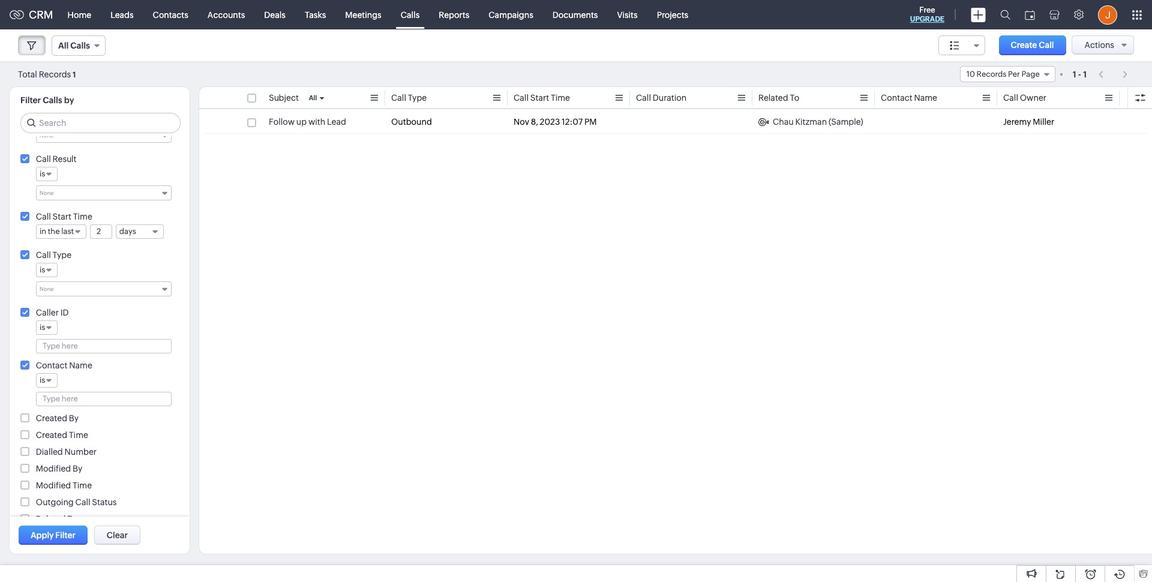 Task type: vqa. For each thing, say whether or not it's contained in the screenshot.
logo at the top of the page
no



Task type: describe. For each thing, give the bounding box(es) containing it.
clear
[[107, 531, 128, 540]]

last
[[61, 227, 74, 236]]

deals
[[264, 10, 286, 20]]

call type for subject
[[391, 93, 427, 103]]

free upgrade
[[910, 5, 945, 23]]

leads
[[111, 10, 134, 20]]

created for created by
[[36, 413, 67, 423]]

0 vertical spatial start
[[530, 93, 549, 103]]

apply
[[31, 531, 54, 540]]

number
[[65, 447, 97, 457]]

is field for call result
[[36, 167, 58, 181]]

1 horizontal spatial to
[[790, 93, 800, 103]]

records for total
[[39, 69, 71, 79]]

chau kitzman (sample) link
[[759, 116, 863, 128]]

duration
[[653, 93, 687, 103]]

filter inside button
[[55, 531, 76, 540]]

nov 8, 2023 12:07 pm
[[514, 117, 597, 127]]

profile image
[[1098, 5, 1117, 24]]

call type for call start time
[[36, 250, 71, 260]]

status
[[92, 498, 117, 507]]

time up outgoing call status
[[73, 481, 92, 490]]

0 horizontal spatial name
[[69, 361, 92, 370]]

create call button
[[999, 35, 1066, 55]]

in the last
[[40, 227, 74, 236]]

calls for all calls
[[70, 41, 90, 50]]

1 horizontal spatial contact name
[[881, 93, 937, 103]]

profile element
[[1091, 0, 1125, 29]]

campaigns
[[489, 10, 533, 20]]

1 for total records 1
[[73, 70, 76, 79]]

dialled
[[36, 447, 63, 457]]

kitzman
[[795, 117, 827, 127]]

follow
[[269, 117, 295, 127]]

Type here text field
[[37, 340, 171, 353]]

by for created by
[[69, 413, 79, 423]]

8,
[[531, 117, 538, 127]]

reports link
[[429, 0, 479, 29]]

time up last
[[73, 212, 92, 221]]

pm
[[584, 117, 597, 127]]

all for all calls
[[58, 41, 69, 50]]

10 Records Per Page field
[[960, 66, 1056, 82]]

crm link
[[10, 8, 53, 21]]

10
[[967, 70, 975, 79]]

up
[[296, 117, 307, 127]]

call left result
[[36, 154, 51, 164]]

follow up with lead
[[269, 117, 346, 127]]

reports
[[439, 10, 469, 20]]

total records 1
[[18, 69, 76, 79]]

create menu element
[[964, 0, 993, 29]]

call up 'in'
[[36, 212, 51, 221]]

visits link
[[608, 0, 647, 29]]

modified by
[[36, 464, 82, 474]]

result
[[53, 154, 77, 164]]

outgoing call status
[[36, 498, 117, 507]]

(sample)
[[829, 117, 863, 127]]

0 horizontal spatial to
[[67, 514, 77, 524]]

modified time
[[36, 481, 92, 490]]

caller
[[36, 308, 59, 317]]

1 horizontal spatial contact
[[881, 93, 913, 103]]

tasks link
[[295, 0, 336, 29]]

none field none
[[36, 128, 172, 143]]

actions
[[1085, 40, 1114, 50]]

home
[[68, 10, 91, 20]]

1 horizontal spatial call start time
[[514, 93, 570, 103]]

days field
[[116, 224, 164, 239]]

filter calls by
[[20, 95, 74, 105]]

1 - 1
[[1073, 69, 1087, 79]]

miller
[[1033, 117, 1055, 127]]

meetings
[[345, 10, 382, 20]]

in
[[40, 227, 46, 236]]

1 vertical spatial contact name
[[36, 361, 92, 370]]

crm
[[29, 8, 53, 21]]

created time
[[36, 430, 88, 440]]

documents
[[553, 10, 598, 20]]

time up nov 8, 2023 12:07 pm
[[551, 93, 570, 103]]

is field for caller id
[[36, 320, 58, 335]]

caller id
[[36, 308, 69, 317]]

1 vertical spatial call start time
[[36, 212, 92, 221]]

id
[[60, 308, 69, 317]]

none field size
[[938, 35, 985, 55]]

in the last field
[[36, 224, 86, 239]]

total
[[18, 69, 37, 79]]

call inside the create call button
[[1039, 40, 1054, 50]]

0 vertical spatial filter
[[20, 95, 41, 105]]

call duration
[[636, 93, 687, 103]]

lead
[[327, 117, 346, 127]]

All Calls field
[[52, 35, 106, 56]]

none text field for call type
[[40, 284, 157, 293]]

deals link
[[255, 0, 295, 29]]

visits
[[617, 10, 638, 20]]

time up number
[[69, 430, 88, 440]]

home link
[[58, 0, 101, 29]]

created by
[[36, 413, 79, 423]]



Task type: locate. For each thing, give the bounding box(es) containing it.
2 horizontal spatial calls
[[401, 10, 420, 20]]

is field for call type
[[36, 263, 58, 277]]

related up apply filter button
[[36, 514, 66, 524]]

to
[[790, 93, 800, 103], [67, 514, 77, 524]]

is for caller id
[[40, 323, 45, 332]]

1 horizontal spatial related
[[759, 93, 788, 103]]

0 vertical spatial calls
[[401, 10, 420, 20]]

1 up by
[[73, 70, 76, 79]]

0 horizontal spatial contact
[[36, 361, 67, 370]]

Search text field
[[21, 113, 180, 133]]

search image
[[1000, 10, 1011, 20]]

is field for contact name
[[36, 373, 58, 388]]

all for all
[[309, 94, 317, 101]]

1 vertical spatial by
[[73, 464, 82, 474]]

modified up outgoing
[[36, 481, 71, 490]]

0 horizontal spatial related to
[[36, 514, 77, 524]]

projects link
[[647, 0, 698, 29]]

campaigns link
[[479, 0, 543, 29]]

records inside field
[[977, 70, 1007, 79]]

call up outbound at the left
[[391, 93, 406, 103]]

call type up outbound at the left
[[391, 93, 427, 103]]

3 is field from the top
[[36, 320, 58, 335]]

1 vertical spatial name
[[69, 361, 92, 370]]

is down 'in'
[[40, 265, 45, 274]]

0 vertical spatial type
[[408, 93, 427, 103]]

1 horizontal spatial start
[[530, 93, 549, 103]]

modified down dialled at the bottom left of the page
[[36, 464, 71, 474]]

jeremy
[[1003, 117, 1031, 127]]

call start time up last
[[36, 212, 92, 221]]

to down outgoing call status
[[67, 514, 77, 524]]

1 vertical spatial filter
[[55, 531, 76, 540]]

upgrade
[[910, 15, 945, 23]]

2023
[[540, 117, 560, 127]]

to up the 'chau'
[[790, 93, 800, 103]]

create menu image
[[971, 8, 986, 22]]

call type
[[391, 93, 427, 103], [36, 250, 71, 260]]

1 horizontal spatial records
[[977, 70, 1007, 79]]

contacts
[[153, 10, 188, 20]]

all up with
[[309, 94, 317, 101]]

1 horizontal spatial type
[[408, 93, 427, 103]]

call left owner
[[1003, 93, 1018, 103]]

2 is from the top
[[40, 265, 45, 274]]

call type down the the
[[36, 250, 71, 260]]

is for call result
[[40, 169, 45, 178]]

contact
[[881, 93, 913, 103], [36, 361, 67, 370]]

type down in the last field
[[53, 250, 71, 260]]

documents link
[[543, 0, 608, 29]]

type up outbound at the left
[[408, 93, 427, 103]]

2 vertical spatial calls
[[43, 95, 62, 105]]

by up created time at the bottom of page
[[69, 413, 79, 423]]

1 vertical spatial type
[[53, 250, 71, 260]]

records for 10
[[977, 70, 1007, 79]]

3 is from the top
[[40, 323, 45, 332]]

call owner
[[1003, 93, 1047, 103]]

is down call result
[[40, 169, 45, 178]]

call left duration
[[636, 93, 651, 103]]

type
[[408, 93, 427, 103], [53, 250, 71, 260]]

0 vertical spatial related
[[759, 93, 788, 103]]

per
[[1008, 70, 1020, 79]]

search element
[[993, 0, 1018, 29]]

start up 8,
[[530, 93, 549, 103]]

None text field
[[40, 188, 157, 197], [40, 284, 157, 293]]

call result
[[36, 154, 77, 164]]

1 is from the top
[[40, 169, 45, 178]]

0 vertical spatial none text field
[[40, 188, 157, 197]]

1 horizontal spatial 1
[[1073, 69, 1077, 79]]

with
[[308, 117, 325, 127]]

1 horizontal spatial all
[[309, 94, 317, 101]]

is field up "created by"
[[36, 373, 58, 388]]

filter down total
[[20, 95, 41, 105]]

10 records per page
[[967, 70, 1040, 79]]

by
[[64, 95, 74, 105]]

1 vertical spatial related
[[36, 514, 66, 524]]

0 vertical spatial by
[[69, 413, 79, 423]]

None field
[[938, 35, 985, 55], [36, 128, 172, 143], [36, 185, 172, 200], [36, 281, 172, 296], [36, 185, 172, 200], [36, 281, 172, 296]]

calls inside field
[[70, 41, 90, 50]]

1 created from the top
[[36, 413, 67, 423]]

0 vertical spatial call start time
[[514, 93, 570, 103]]

filter
[[20, 95, 41, 105], [55, 531, 76, 540]]

2 created from the top
[[36, 430, 67, 440]]

0 vertical spatial call type
[[391, 93, 427, 103]]

outgoing
[[36, 498, 74, 507]]

related up the 'chau'
[[759, 93, 788, 103]]

0 horizontal spatial related
[[36, 514, 66, 524]]

1 vertical spatial modified
[[36, 481, 71, 490]]

1 vertical spatial related to
[[36, 514, 77, 524]]

0 vertical spatial to
[[790, 93, 800, 103]]

call down 'in'
[[36, 250, 51, 260]]

1 horizontal spatial filter
[[55, 531, 76, 540]]

free
[[920, 5, 935, 14]]

contacts link
[[143, 0, 198, 29]]

1 horizontal spatial calls
[[70, 41, 90, 50]]

filter right the apply
[[55, 531, 76, 540]]

1 vertical spatial start
[[53, 212, 71, 221]]

related to
[[759, 93, 800, 103], [36, 514, 77, 524]]

is up "created by"
[[40, 376, 45, 385]]

None text field
[[91, 225, 112, 238]]

all calls
[[58, 41, 90, 50]]

by down number
[[73, 464, 82, 474]]

chau
[[773, 117, 794, 127]]

12:07
[[562, 117, 583, 127]]

4 is field from the top
[[36, 373, 58, 388]]

created up dialled at the bottom left of the page
[[36, 430, 67, 440]]

dialled number
[[36, 447, 97, 457]]

call start time
[[514, 93, 570, 103], [36, 212, 92, 221]]

1 modified from the top
[[36, 464, 71, 474]]

create call
[[1011, 40, 1054, 50]]

modified for modified time
[[36, 481, 71, 490]]

1 vertical spatial call type
[[36, 250, 71, 260]]

related to up apply filter button
[[36, 514, 77, 524]]

1 inside total records 1
[[73, 70, 76, 79]]

by
[[69, 413, 79, 423], [73, 464, 82, 474]]

1 vertical spatial all
[[309, 94, 317, 101]]

calls down home
[[70, 41, 90, 50]]

calls left reports
[[401, 10, 420, 20]]

0 vertical spatial contact
[[881, 93, 913, 103]]

1 vertical spatial to
[[67, 514, 77, 524]]

start up in the last field
[[53, 212, 71, 221]]

calls link
[[391, 0, 429, 29]]

0 horizontal spatial all
[[58, 41, 69, 50]]

1 right -
[[1083, 69, 1087, 79]]

0 horizontal spatial type
[[53, 250, 71, 260]]

is field down call result
[[36, 167, 58, 181]]

1 for 1 - 1
[[1083, 69, 1087, 79]]

meetings link
[[336, 0, 391, 29]]

is field
[[36, 167, 58, 181], [36, 263, 58, 277], [36, 320, 58, 335], [36, 373, 58, 388]]

Type here text field
[[37, 392, 171, 406]]

related
[[759, 93, 788, 103], [36, 514, 66, 524]]

subject
[[269, 93, 299, 103]]

page
[[1022, 70, 1040, 79]]

0 horizontal spatial call type
[[36, 250, 71, 260]]

None text field
[[40, 130, 157, 139]]

2 modified from the top
[[36, 481, 71, 490]]

type for caller
[[53, 250, 71, 260]]

call start time up 8,
[[514, 93, 570, 103]]

chau kitzman (sample)
[[773, 117, 863, 127]]

records right 10
[[977, 70, 1007, 79]]

records up filter calls by
[[39, 69, 71, 79]]

calendar image
[[1025, 10, 1035, 20]]

related to up the 'chau'
[[759, 93, 800, 103]]

1 vertical spatial none text field
[[40, 284, 157, 293]]

all inside all calls field
[[58, 41, 69, 50]]

is for call type
[[40, 265, 45, 274]]

0 horizontal spatial 1
[[73, 70, 76, 79]]

call up nov
[[514, 93, 529, 103]]

-
[[1078, 69, 1081, 79]]

0 vertical spatial modified
[[36, 464, 71, 474]]

1 vertical spatial calls
[[70, 41, 90, 50]]

calls for filter calls by
[[43, 95, 62, 105]]

create
[[1011, 40, 1037, 50]]

is for contact name
[[40, 376, 45, 385]]

accounts link
[[198, 0, 255, 29]]

modified
[[36, 464, 71, 474], [36, 481, 71, 490]]

all
[[58, 41, 69, 50], [309, 94, 317, 101]]

1 left -
[[1073, 69, 1077, 79]]

calls
[[401, 10, 420, 20], [70, 41, 90, 50], [43, 95, 62, 105]]

all up total records 1
[[58, 41, 69, 50]]

1 horizontal spatial related to
[[759, 93, 800, 103]]

call left status
[[75, 498, 90, 507]]

0 horizontal spatial records
[[39, 69, 71, 79]]

navigation
[[1093, 65, 1134, 83]]

name
[[914, 93, 937, 103], [69, 361, 92, 370]]

2 is field from the top
[[36, 263, 58, 277]]

0 horizontal spatial filter
[[20, 95, 41, 105]]

apply filter button
[[19, 526, 88, 545]]

0 vertical spatial all
[[58, 41, 69, 50]]

call right create
[[1039, 40, 1054, 50]]

accounts
[[208, 10, 245, 20]]

0 vertical spatial created
[[36, 413, 67, 423]]

1 vertical spatial created
[[36, 430, 67, 440]]

contact name
[[881, 93, 937, 103], [36, 361, 92, 370]]

calls left by
[[43, 95, 62, 105]]

is field down 'in'
[[36, 263, 58, 277]]

is down "caller"
[[40, 323, 45, 332]]

modified for modified by
[[36, 464, 71, 474]]

1
[[1073, 69, 1077, 79], [1083, 69, 1087, 79], [73, 70, 76, 79]]

1 horizontal spatial name
[[914, 93, 937, 103]]

1 is field from the top
[[36, 167, 58, 181]]

0 vertical spatial related to
[[759, 93, 800, 103]]

0 vertical spatial name
[[914, 93, 937, 103]]

outbound
[[391, 117, 432, 127]]

apply filter
[[31, 531, 76, 540]]

2 none text field from the top
[[40, 284, 157, 293]]

leads link
[[101, 0, 143, 29]]

none text field up id
[[40, 284, 157, 293]]

call
[[1039, 40, 1054, 50], [391, 93, 406, 103], [514, 93, 529, 103], [636, 93, 651, 103], [1003, 93, 1018, 103], [36, 154, 51, 164], [36, 212, 51, 221], [36, 250, 51, 260], [75, 498, 90, 507]]

0 horizontal spatial contact name
[[36, 361, 92, 370]]

follow up with lead link
[[269, 116, 346, 128]]

1 vertical spatial contact
[[36, 361, 67, 370]]

size image
[[950, 40, 959, 51]]

none text field for call result
[[40, 188, 157, 197]]

0 horizontal spatial call start time
[[36, 212, 92, 221]]

none text field down result
[[40, 188, 157, 197]]

created up created time at the bottom of page
[[36, 413, 67, 423]]

type for call
[[408, 93, 427, 103]]

owner
[[1020, 93, 1047, 103]]

days
[[119, 227, 136, 236]]

by for modified by
[[73, 464, 82, 474]]

projects
[[657, 10, 688, 20]]

1 horizontal spatial call type
[[391, 93, 427, 103]]

0 vertical spatial contact name
[[881, 93, 937, 103]]

nov
[[514, 117, 529, 127]]

tasks
[[305, 10, 326, 20]]

is
[[40, 169, 45, 178], [40, 265, 45, 274], [40, 323, 45, 332], [40, 376, 45, 385]]

1 none text field from the top
[[40, 188, 157, 197]]

is field down "caller"
[[36, 320, 58, 335]]

records
[[39, 69, 71, 79], [977, 70, 1007, 79]]

0 horizontal spatial calls
[[43, 95, 62, 105]]

jeremy miller
[[1003, 117, 1055, 127]]

2 horizontal spatial 1
[[1083, 69, 1087, 79]]

created for created time
[[36, 430, 67, 440]]

4 is from the top
[[40, 376, 45, 385]]

the
[[48, 227, 60, 236]]

0 horizontal spatial start
[[53, 212, 71, 221]]



